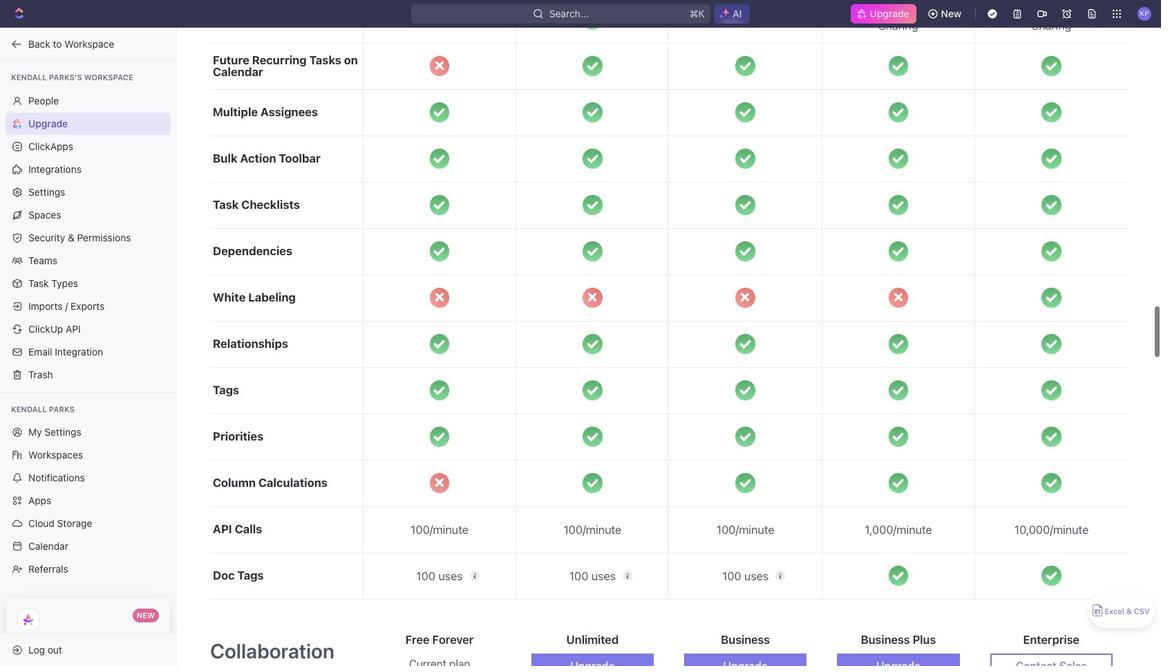 Task type: describe. For each thing, give the bounding box(es) containing it.
security & permissions link
[[6, 226, 171, 249]]

back
[[28, 38, 50, 49]]

my
[[28, 426, 42, 438]]

bulk
[[213, 152, 238, 165]]

log
[[28, 644, 45, 655]]

enterprise
[[1024, 633, 1080, 646]]

log out button
[[6, 639, 165, 661]]

2 100/minute from the left
[[564, 523, 622, 536]]

upgrade for upgrade link to the top
[[870, 8, 910, 19]]

security & permissions
[[28, 231, 131, 243]]

csv
[[1135, 607, 1151, 616]]

search...
[[550, 8, 589, 19]]

task types link
[[6, 272, 171, 294]]

bulk action toolbar
[[213, 152, 321, 165]]

my settings link
[[6, 421, 171, 443]]

excel & csv link
[[1089, 593, 1155, 628]]

3 100/minute from the left
[[717, 523, 775, 536]]

2 permission settings + sharing from the left
[[996, 7, 1109, 32]]

notifications link
[[6, 467, 171, 489]]

forever
[[433, 633, 474, 646]]

integration
[[55, 345, 103, 357]]

unlimited
[[567, 633, 619, 646]]

integrations link
[[6, 158, 171, 180]]

cloud storage
[[28, 517, 92, 529]]

exports
[[71, 300, 105, 312]]

spaces
[[28, 209, 61, 220]]

calculations
[[259, 476, 328, 490]]

relationships
[[213, 337, 288, 351]]

clickup
[[28, 323, 63, 334]]

security
[[28, 231, 65, 243]]

excel
[[1105, 607, 1125, 616]]

toolbar
[[279, 152, 321, 165]]

kp button
[[1134, 3, 1156, 25]]

storage
[[57, 517, 92, 529]]

notifications
[[28, 472, 85, 483]]

calendar inside 'future recurring tasks on calendar'
[[213, 65, 263, 79]]

spaces link
[[6, 204, 171, 226]]

3 100 uses from the left
[[723, 569, 769, 583]]

1 sharing from the left
[[879, 18, 919, 32]]

1 uses from the left
[[439, 569, 463, 583]]

task checklists
[[213, 198, 300, 212]]

settings link
[[6, 181, 171, 203]]

1 100 uses from the left
[[417, 569, 463, 583]]

task types
[[28, 277, 78, 289]]

2 horizontal spatial close image
[[889, 288, 909, 308]]

to
[[53, 38, 62, 49]]

apps link
[[6, 490, 171, 512]]

clickup api link
[[6, 318, 171, 340]]

multiple
[[213, 105, 258, 119]]

referrals
[[28, 563, 68, 575]]

new button
[[922, 3, 970, 25]]

clickup api
[[28, 323, 81, 334]]

doc tags
[[213, 569, 264, 582]]

0 horizontal spatial upgrade link
[[6, 112, 171, 135]]

trash link
[[6, 363, 171, 386]]

3 100 from the left
[[723, 569, 742, 583]]

plus
[[913, 633, 937, 646]]

apps
[[28, 494, 51, 506]]

on
[[344, 53, 358, 67]]

clickapps link
[[6, 135, 171, 157]]

2 sharing from the left
[[1032, 18, 1072, 32]]

kendall parks
[[11, 404, 74, 413]]

column
[[213, 476, 256, 490]]

2 100 uses from the left
[[570, 569, 616, 583]]

calls
[[235, 522, 262, 536]]

people link
[[6, 90, 171, 112]]

⌘k
[[690, 8, 706, 19]]

white
[[213, 291, 246, 304]]

calendar inside "calendar" link
[[28, 540, 68, 552]]

1 vertical spatial new
[[137, 611, 155, 620]]

free forever
[[406, 633, 474, 646]]

permissions
[[77, 231, 131, 243]]

kendall parks's workspace
[[11, 73, 133, 82]]

clickapps
[[28, 140, 73, 152]]

email integration
[[28, 345, 103, 357]]

priorities
[[213, 430, 264, 443]]

1 horizontal spatial close image
[[583, 288, 603, 308]]

1 100/minute from the left
[[411, 523, 469, 536]]

close image for white labeling
[[430, 288, 450, 308]]

out
[[48, 644, 62, 655]]

kp
[[1141, 9, 1150, 17]]

task for task types
[[28, 277, 49, 289]]

column calculations
[[213, 476, 328, 490]]

people
[[28, 94, 59, 106]]

doc
[[213, 569, 235, 582]]

teams link
[[6, 249, 171, 271]]

& for csv
[[1127, 607, 1133, 616]]

business for business
[[721, 633, 771, 646]]

future
[[213, 53, 250, 67]]



Task type: locate. For each thing, give the bounding box(es) containing it.
back to workspace button
[[6, 33, 164, 55]]

imports / exports link
[[6, 295, 171, 317]]

1 horizontal spatial new
[[942, 8, 962, 19]]

multiple assignees
[[213, 105, 318, 119]]

close image for future recurring tasks on calendar
[[430, 56, 450, 76]]

integrations
[[28, 163, 82, 175]]

0 horizontal spatial business
[[721, 633, 771, 646]]

1 vertical spatial calendar
[[28, 540, 68, 552]]

imports
[[28, 300, 63, 312]]

1 kendall from the top
[[11, 73, 47, 82]]

0 horizontal spatial upgrade
[[28, 117, 68, 129]]

task left the "checklists"
[[213, 198, 239, 212]]

new
[[942, 8, 962, 19], [137, 611, 155, 620]]

white labeling
[[213, 291, 296, 304]]

2 horizontal spatial 100/minute
[[717, 523, 775, 536]]

uses
[[439, 569, 463, 583], [592, 569, 616, 583], [745, 569, 769, 583]]

1 horizontal spatial 100 uses
[[570, 569, 616, 583]]

1 horizontal spatial task
[[213, 198, 239, 212]]

dependencies
[[213, 244, 293, 258]]

1 vertical spatial upgrade link
[[6, 112, 171, 135]]

1 permission settings + sharing from the left
[[843, 7, 956, 32]]

1 vertical spatial api
[[213, 522, 232, 536]]

business plus
[[861, 633, 937, 646]]

1 horizontal spatial api
[[213, 522, 232, 536]]

ai button
[[714, 4, 750, 24]]

calendar link
[[6, 535, 171, 557]]

1 + from the left
[[949, 7, 956, 21]]

1 horizontal spatial upgrade link
[[851, 4, 917, 24]]

kendall for people
[[11, 73, 47, 82]]

1 horizontal spatial permission settings + sharing
[[996, 7, 1109, 32]]

1 horizontal spatial 100
[[570, 569, 589, 583]]

0 horizontal spatial calendar
[[28, 540, 68, 552]]

close image
[[430, 56, 450, 76], [430, 288, 450, 308], [736, 288, 756, 308]]

kendall
[[11, 73, 47, 82], [11, 404, 47, 413]]

tags
[[213, 383, 239, 397], [238, 569, 264, 582]]

settings
[[903, 7, 946, 21], [1056, 7, 1099, 21], [28, 186, 65, 197], [44, 426, 81, 438]]

tags up priorities
[[213, 383, 239, 397]]

0 horizontal spatial uses
[[439, 569, 463, 583]]

referrals link
[[6, 558, 171, 580]]

1 horizontal spatial sharing
[[1032, 18, 1072, 32]]

upgrade left new 'button'
[[870, 8, 910, 19]]

workspaces
[[28, 449, 83, 461]]

0 horizontal spatial api
[[66, 323, 81, 334]]

0 horizontal spatial close image
[[430, 473, 450, 493]]

0 vertical spatial api
[[66, 323, 81, 334]]

0 vertical spatial workspace
[[65, 38, 114, 49]]

0 horizontal spatial permission settings + sharing
[[843, 7, 956, 32]]

task for task checklists
[[213, 198, 239, 212]]

upgrade up clickapps
[[28, 117, 68, 129]]

0 horizontal spatial new
[[137, 611, 155, 620]]

+
[[949, 7, 956, 21], [1102, 7, 1109, 21]]

0 horizontal spatial sharing
[[879, 18, 919, 32]]

2 permission from the left
[[996, 7, 1053, 21]]

2 kendall from the top
[[11, 404, 47, 413]]

0 horizontal spatial &
[[68, 231, 75, 243]]

1 vertical spatial workspace
[[84, 73, 133, 82]]

action
[[240, 152, 276, 165]]

upgrade link left new 'button'
[[851, 4, 917, 24]]

10,000/minute
[[1015, 523, 1089, 536]]

1 vertical spatial tags
[[238, 569, 264, 582]]

kendall up the my
[[11, 404, 47, 413]]

1 horizontal spatial upgrade
[[870, 8, 910, 19]]

0 horizontal spatial task
[[28, 277, 49, 289]]

2 + from the left
[[1102, 7, 1109, 21]]

3 uses from the left
[[745, 569, 769, 583]]

business for business plus
[[861, 633, 911, 646]]

check image
[[1042, 56, 1062, 76], [736, 103, 756, 122], [889, 103, 909, 122], [1042, 103, 1062, 122], [430, 149, 450, 169], [583, 149, 603, 169], [889, 149, 909, 169], [1042, 149, 1062, 169], [583, 195, 603, 215], [736, 195, 756, 215], [889, 195, 909, 215], [1042, 195, 1062, 215], [736, 242, 756, 261], [1042, 242, 1062, 261], [430, 334, 450, 354], [736, 334, 756, 354], [430, 381, 450, 400], [583, 381, 603, 400], [736, 381, 756, 400], [1042, 427, 1062, 447], [583, 473, 603, 493], [736, 473, 756, 493], [1042, 473, 1062, 493], [889, 566, 909, 586], [1042, 566, 1062, 586]]

trash
[[28, 368, 53, 380]]

0 horizontal spatial 100
[[417, 569, 436, 583]]

imports / exports
[[28, 300, 105, 312]]

task down teams
[[28, 277, 49, 289]]

0 vertical spatial tags
[[213, 383, 239, 397]]

workspace inside button
[[65, 38, 114, 49]]

2 business from the left
[[861, 633, 911, 646]]

2 horizontal spatial 100
[[723, 569, 742, 583]]

/
[[65, 300, 68, 312]]

free
[[406, 633, 430, 646]]

1 permission from the left
[[843, 7, 900, 21]]

1 horizontal spatial 100/minute
[[564, 523, 622, 536]]

0 vertical spatial calendar
[[213, 65, 263, 79]]

2 100 from the left
[[570, 569, 589, 583]]

tags right 'doc'
[[238, 569, 264, 582]]

workspace for back to workspace
[[65, 38, 114, 49]]

0 vertical spatial upgrade
[[870, 8, 910, 19]]

calendar up referrals
[[28, 540, 68, 552]]

1 vertical spatial kendall
[[11, 404, 47, 413]]

collaboration
[[210, 639, 335, 663]]

1 horizontal spatial uses
[[592, 569, 616, 583]]

excel & csv
[[1105, 607, 1151, 616]]

1 vertical spatial upgrade
[[28, 117, 68, 129]]

log out
[[28, 644, 62, 655]]

check image
[[583, 56, 603, 76], [736, 56, 756, 76], [889, 56, 909, 76], [430, 103, 450, 122], [583, 103, 603, 122], [736, 149, 756, 169], [430, 195, 450, 215], [430, 242, 450, 261], [583, 242, 603, 261], [889, 242, 909, 261], [1042, 288, 1062, 308], [583, 334, 603, 354], [889, 334, 909, 354], [1042, 334, 1062, 354], [889, 381, 909, 400], [1042, 381, 1062, 400], [430, 427, 450, 447], [583, 427, 603, 447], [736, 427, 756, 447], [889, 427, 909, 447], [889, 473, 909, 493]]

1 business from the left
[[721, 633, 771, 646]]

permission
[[843, 7, 900, 21], [996, 7, 1053, 21]]

1,000/minute
[[865, 523, 933, 536]]

parks's
[[49, 73, 82, 82]]

1 horizontal spatial calendar
[[213, 65, 263, 79]]

2 horizontal spatial uses
[[745, 569, 769, 583]]

& left csv
[[1127, 607, 1133, 616]]

100/minute
[[411, 523, 469, 536], [564, 523, 622, 536], [717, 523, 775, 536]]

email
[[28, 345, 52, 357]]

workspace up people link
[[84, 73, 133, 82]]

workspaces link
[[6, 444, 171, 466]]

0 vertical spatial upgrade link
[[851, 4, 917, 24]]

kendall for my settings
[[11, 404, 47, 413]]

labeling
[[248, 291, 296, 304]]

new inside 'button'
[[942, 8, 962, 19]]

api up integration
[[66, 323, 81, 334]]

parks
[[49, 404, 74, 413]]

settings inside my settings link
[[44, 426, 81, 438]]

& for permissions
[[68, 231, 75, 243]]

0 vertical spatial kendall
[[11, 73, 47, 82]]

types
[[51, 277, 78, 289]]

1 100 from the left
[[417, 569, 436, 583]]

calendar
[[213, 65, 263, 79], [28, 540, 68, 552]]

business
[[721, 633, 771, 646], [861, 633, 911, 646]]

2 horizontal spatial 100 uses
[[723, 569, 769, 583]]

checklists
[[242, 198, 300, 212]]

0 vertical spatial &
[[68, 231, 75, 243]]

0 horizontal spatial permission
[[843, 7, 900, 21]]

upgrade link
[[851, 4, 917, 24], [6, 112, 171, 135]]

back to workspace
[[28, 38, 114, 49]]

calendar up multiple
[[213, 65, 263, 79]]

my settings
[[28, 426, 81, 438]]

sharing
[[879, 18, 919, 32], [1032, 18, 1072, 32]]

100
[[417, 569, 436, 583], [570, 569, 589, 583], [723, 569, 742, 583]]

future recurring tasks on calendar
[[213, 53, 358, 79]]

100 uses
[[417, 569, 463, 583], [570, 569, 616, 583], [723, 569, 769, 583]]

workspace right to at the left top
[[65, 38, 114, 49]]

permission settings + sharing
[[843, 7, 956, 32], [996, 7, 1109, 32]]

1 horizontal spatial business
[[861, 633, 911, 646]]

0 vertical spatial task
[[213, 198, 239, 212]]

email integration link
[[6, 341, 171, 363]]

0 vertical spatial new
[[942, 8, 962, 19]]

cloud
[[28, 517, 55, 529]]

ai
[[733, 8, 742, 19]]

kendall up people
[[11, 73, 47, 82]]

close image
[[583, 288, 603, 308], [889, 288, 909, 308], [430, 473, 450, 493]]

upgrade
[[870, 8, 910, 19], [28, 117, 68, 129]]

workspace
[[65, 38, 114, 49], [84, 73, 133, 82]]

settings inside "settings" link
[[28, 186, 65, 197]]

1 horizontal spatial permission
[[996, 7, 1053, 21]]

assignees
[[261, 105, 318, 119]]

api left calls
[[213, 522, 232, 536]]

api calls
[[213, 522, 262, 536]]

tasks
[[310, 53, 342, 67]]

1 horizontal spatial +
[[1102, 7, 1109, 21]]

workspace for kendall parks's workspace
[[84, 73, 133, 82]]

teams
[[28, 254, 57, 266]]

upgrade for leftmost upgrade link
[[28, 117, 68, 129]]

0 horizontal spatial 100 uses
[[417, 569, 463, 583]]

0 horizontal spatial +
[[949, 7, 956, 21]]

2 uses from the left
[[592, 569, 616, 583]]

1 horizontal spatial &
[[1127, 607, 1133, 616]]

upgrade link down people link
[[6, 112, 171, 135]]

1 vertical spatial task
[[28, 277, 49, 289]]

& right security
[[68, 231, 75, 243]]

recurring
[[252, 53, 307, 67]]

1 vertical spatial &
[[1127, 607, 1133, 616]]

0 horizontal spatial 100/minute
[[411, 523, 469, 536]]



Task type: vqa. For each thing, say whether or not it's contained in the screenshot.
Notifications
yes



